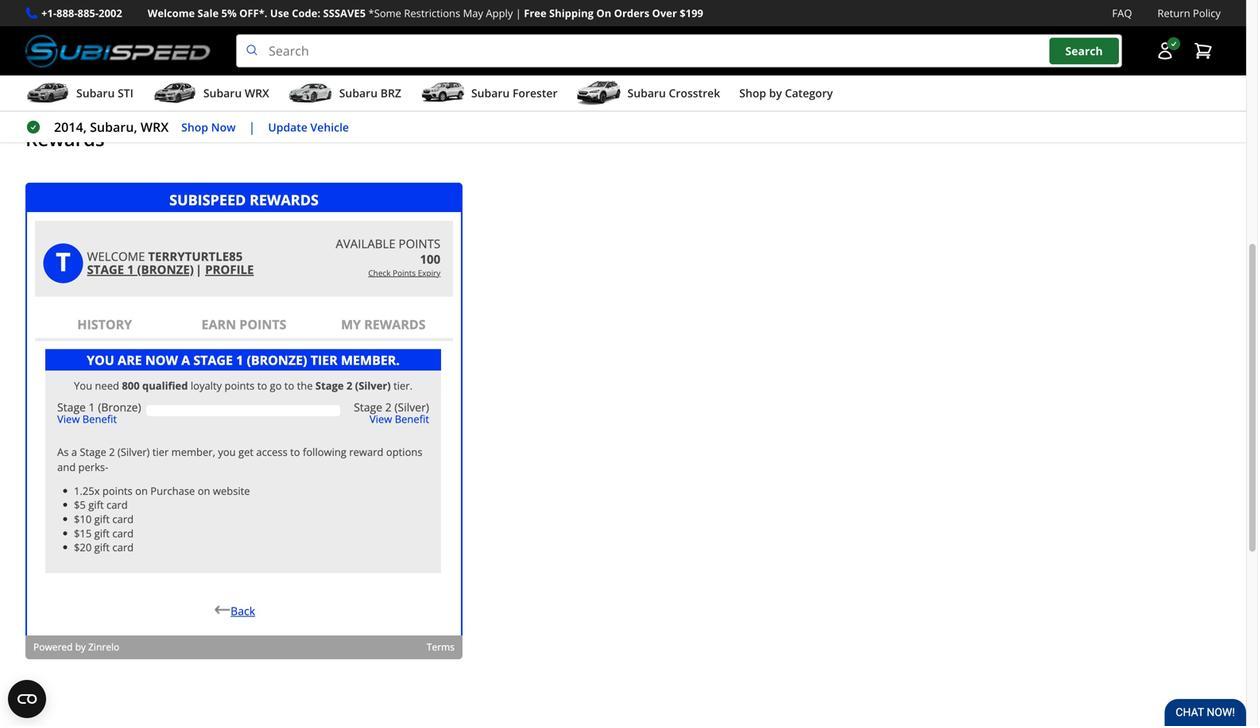 Task type: describe. For each thing, give the bounding box(es) containing it.
subaru crosstrek
[[627, 86, 720, 101]]

by
[[769, 86, 782, 101]]

a subaru sti thumbnail image image
[[25, 81, 70, 105]]

sssave5
[[323, 6, 366, 20]]

update vehicle button
[[268, 118, 349, 136]]

now
[[211, 119, 236, 135]]

search input field
[[236, 34, 1122, 68]]

sale
[[198, 6, 219, 20]]

code:
[[292, 6, 320, 20]]

any
[[136, 10, 157, 27]]

you haven't saved any addresses yet.
[[25, 10, 245, 27]]

open widget image
[[8, 680, 46, 718]]

subaru for subaru crosstrek
[[627, 86, 666, 101]]

shop by category
[[739, 86, 833, 101]]

welcome sale 5% off*. use code: sssave5 *some restrictions may apply | free shipping on orders over $199
[[148, 6, 703, 20]]

free
[[524, 6, 547, 20]]

address
[[95, 53, 138, 68]]

+1-888-885-2002
[[41, 6, 122, 20]]

saved
[[98, 10, 132, 27]]

subaru for subaru forester
[[471, 86, 510, 101]]

shipping
[[549, 6, 594, 20]]

return policy
[[1158, 6, 1221, 20]]

add address link
[[25, 45, 183, 76]]

shop now
[[181, 119, 236, 135]]

885-
[[78, 6, 99, 20]]

search
[[1065, 43, 1103, 58]]

2014,
[[54, 119, 87, 136]]

shop for shop now
[[181, 119, 208, 135]]

return
[[1158, 6, 1190, 20]]

off*.
[[239, 6, 267, 20]]

update vehicle
[[268, 119, 349, 135]]

2002
[[99, 6, 122, 20]]

faq link
[[1112, 5, 1132, 22]]

vehicle
[[310, 119, 349, 135]]

on
[[596, 6, 611, 20]]

subaru brz
[[339, 86, 401, 101]]

888-
[[56, 6, 78, 20]]

brz
[[380, 86, 401, 101]]

crosstrek
[[669, 86, 720, 101]]

subaru for subaru sti
[[76, 86, 115, 101]]



Task type: vqa. For each thing, say whether or not it's contained in the screenshot.
SUBARU corresponding to Subaru Crosstrek
yes



Task type: locate. For each thing, give the bounding box(es) containing it.
2 subaru from the left
[[203, 86, 242, 101]]

shop now link
[[181, 118, 236, 136]]

1 horizontal spatial wrx
[[245, 86, 269, 101]]

+1-888-885-2002 link
[[41, 5, 122, 22]]

1 vertical spatial shop
[[181, 119, 208, 135]]

wrx down "a subaru wrx thumbnail image" in the left of the page
[[141, 119, 169, 136]]

+1-
[[41, 6, 56, 20]]

subispeed logo image
[[25, 34, 211, 68]]

a subaru crosstrek thumbnail image image
[[577, 81, 621, 105]]

wrx inside dropdown button
[[245, 86, 269, 101]]

5 subaru from the left
[[627, 86, 666, 101]]

use
[[270, 6, 289, 20]]

shop inside dropdown button
[[739, 86, 766, 101]]

dialog
[[25, 183, 463, 660]]

subaru right a subaru crosstrek thumbnail image
[[627, 86, 666, 101]]

a subaru forester thumbnail image image
[[420, 81, 465, 105]]

| right now
[[248, 119, 255, 136]]

button image
[[1156, 41, 1175, 61]]

forester
[[513, 86, 558, 101]]

category
[[785, 86, 833, 101]]

restrictions
[[404, 6, 460, 20]]

3 subaru from the left
[[339, 86, 378, 101]]

haven't
[[51, 10, 95, 27]]

| left free at the left top of page
[[516, 6, 521, 20]]

sti
[[118, 86, 133, 101]]

1 vertical spatial |
[[248, 119, 255, 136]]

shop left now
[[181, 119, 208, 135]]

1 horizontal spatial |
[[516, 6, 521, 20]]

subaru
[[76, 86, 115, 101], [203, 86, 242, 101], [339, 86, 378, 101], [471, 86, 510, 101], [627, 86, 666, 101]]

subaru forester button
[[420, 79, 558, 111]]

shop for shop by category
[[739, 86, 766, 101]]

subaru wrx button
[[152, 79, 269, 111]]

may
[[463, 6, 483, 20]]

1 vertical spatial wrx
[[141, 119, 169, 136]]

subaru sti
[[76, 86, 133, 101]]

add address
[[71, 53, 138, 68]]

orders
[[614, 6, 649, 20]]

0 vertical spatial shop
[[739, 86, 766, 101]]

$199
[[680, 6, 703, 20]]

subaru up now
[[203, 86, 242, 101]]

subaru,
[[90, 119, 137, 136]]

faq
[[1112, 6, 1132, 20]]

you
[[25, 10, 48, 27]]

subaru brz button
[[288, 79, 401, 111]]

5%
[[221, 6, 237, 20]]

welcome
[[148, 6, 195, 20]]

a subaru brz thumbnail image image
[[288, 81, 333, 105]]

4 subaru from the left
[[471, 86, 510, 101]]

subaru sti button
[[25, 79, 133, 111]]

apply
[[486, 6, 513, 20]]

wrx
[[245, 86, 269, 101], [141, 119, 169, 136]]

policy
[[1193, 6, 1221, 20]]

subaru left forester
[[471, 86, 510, 101]]

|
[[516, 6, 521, 20], [248, 119, 255, 136]]

1 horizontal spatial shop
[[739, 86, 766, 101]]

subaru inside dropdown button
[[203, 86, 242, 101]]

subaru crosstrek button
[[577, 79, 720, 111]]

0 horizontal spatial |
[[248, 119, 255, 136]]

subaru wrx
[[203, 86, 269, 101]]

0 horizontal spatial wrx
[[141, 119, 169, 136]]

subaru for subaru wrx
[[203, 86, 242, 101]]

0 horizontal spatial shop
[[181, 119, 208, 135]]

addresses
[[160, 10, 221, 27]]

update
[[268, 119, 307, 135]]

rewards
[[25, 126, 105, 152]]

subaru left brz
[[339, 86, 378, 101]]

0 vertical spatial wrx
[[245, 86, 269, 101]]

yet.
[[224, 10, 245, 27]]

over
[[652, 6, 677, 20]]

shop left by
[[739, 86, 766, 101]]

subaru for subaru brz
[[339, 86, 378, 101]]

a subaru wrx thumbnail image image
[[152, 81, 197, 105]]

shop by category button
[[739, 79, 833, 111]]

shop
[[739, 86, 766, 101], [181, 119, 208, 135]]

return policy link
[[1158, 5, 1221, 22]]

subaru forester
[[471, 86, 558, 101]]

2014, subaru, wrx
[[54, 119, 169, 136]]

1 subaru from the left
[[76, 86, 115, 101]]

search button
[[1050, 38, 1119, 64]]

wrx up update
[[245, 86, 269, 101]]

*some
[[368, 6, 401, 20]]

subaru left sti
[[76, 86, 115, 101]]

0 vertical spatial |
[[516, 6, 521, 20]]

add
[[71, 53, 92, 68]]



